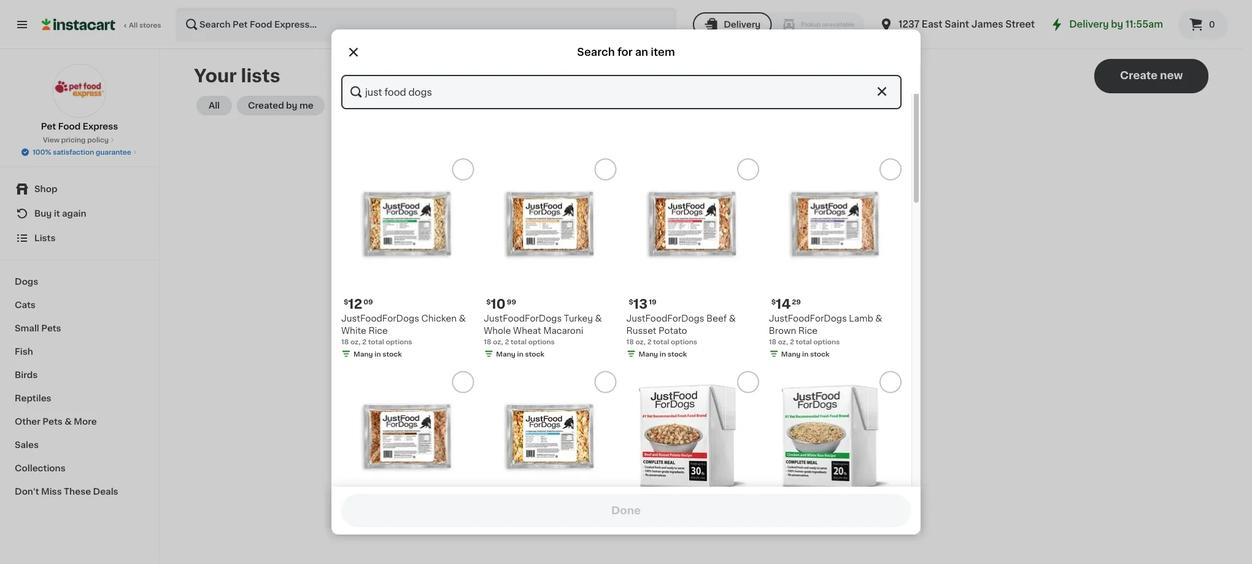 Task type: locate. For each thing, give the bounding box(es) containing it.
instacart logo image
[[42, 17, 115, 32]]

justfoodfordogs for 14
[[769, 314, 847, 322]]

18 down white
[[341, 338, 349, 345]]

delivery by 11:55am
[[1069, 20, 1163, 29]]

collections link
[[7, 457, 152, 480]]

1 many in stock from the left
[[354, 350, 402, 357]]

dogs
[[15, 277, 38, 286]]

1 horizontal spatial all
[[209, 101, 220, 110]]

$ left 19 on the right bottom
[[629, 298, 633, 305]]

18 inside justfoodfordogs turkey & whole wheat macaroni 18 oz, 2 total options
[[484, 338, 491, 345]]

1 $ from the left
[[344, 298, 348, 305]]

18 down whole
[[484, 338, 491, 345]]

rice inside justfoodfordogs chicken & white rice 18 oz, 2 total options
[[369, 326, 388, 335]]

4 in from the left
[[802, 350, 809, 357]]

3 total from the left
[[653, 338, 669, 345]]

18
[[341, 338, 349, 345], [484, 338, 491, 345], [626, 338, 634, 345], [769, 338, 776, 345]]

pets right the small
[[41, 324, 61, 333]]

chicken
[[421, 314, 457, 322]]

1 many from the left
[[354, 350, 373, 357]]

all left the stores at the top of the page
[[129, 22, 138, 29]]

2 $ from the left
[[486, 298, 491, 305]]

2 down white
[[362, 338, 366, 345]]

rice for 12
[[369, 326, 388, 335]]

shop link
[[7, 177, 152, 201]]

1 horizontal spatial rice
[[798, 326, 818, 335]]

justfoodfordogs down 09
[[341, 314, 419, 322]]

options for 14
[[813, 338, 840, 345]]

3 justfoodfordogs from the left
[[626, 314, 704, 322]]

fish
[[15, 347, 33, 356]]

1 vertical spatial all
[[209, 101, 220, 110]]

justfoodfordogs down the 29
[[769, 314, 847, 322]]

macaroni
[[543, 326, 583, 335]]

2 for 13
[[647, 338, 652, 345]]

pet food express
[[41, 122, 118, 131]]

delivery for delivery
[[724, 20, 761, 29]]

oz, down whole
[[493, 338, 503, 345]]

delivery button
[[693, 12, 772, 37]]

0 horizontal spatial rice
[[369, 326, 388, 335]]

3 many from the left
[[639, 350, 658, 357]]

justfoodfordogs inside the "justfoodfordogs beef & russet potato 18 oz, 2 total options"
[[626, 314, 704, 322]]

99
[[507, 298, 516, 305]]

2 18 from the left
[[484, 338, 491, 345]]

total down 09
[[368, 338, 384, 345]]

options inside justfoodfordogs lamb & brown rice 18 oz, 2 total options
[[813, 338, 840, 345]]

13
[[633, 298, 648, 310]]

1237 east saint james street
[[899, 20, 1035, 29]]

1 vertical spatial lists
[[689, 254, 711, 265]]

none search field inside dialog
[[341, 75, 902, 109]]

justfoodfordogs for 10
[[484, 314, 562, 322]]

street
[[1006, 20, 1035, 29]]

stores
[[139, 22, 161, 29]]

2 justfoodfordogs from the left
[[484, 314, 562, 322]]

lamb
[[849, 314, 873, 322]]

search
[[577, 47, 615, 57]]

0 horizontal spatial lists
[[241, 67, 280, 85]]

justfoodfordogs inside justfoodfordogs chicken & white rice 18 oz, 2 total options
[[341, 314, 419, 322]]

all stores
[[129, 22, 161, 29]]

total down the wheat on the bottom of page
[[511, 338, 527, 345]]

it
[[54, 209, 60, 218]]

&
[[459, 314, 466, 322], [595, 314, 602, 322], [729, 314, 736, 322], [875, 314, 882, 322], [65, 417, 72, 426]]

1 vertical spatial by
[[286, 101, 297, 110]]

justfoodfordogs beef & russet potato 18 oz, 2 total options
[[626, 314, 736, 345]]

many down white
[[354, 350, 373, 357]]

many down whole
[[496, 350, 516, 357]]

None search field
[[176, 7, 677, 42], [341, 75, 902, 109], [176, 7, 677, 42]]

stock down potato
[[668, 350, 687, 357]]

$ 12 09
[[344, 298, 373, 310]]

2
[[362, 338, 366, 345], [505, 338, 509, 345], [647, 338, 652, 345], [790, 338, 794, 345]]

collections
[[15, 464, 65, 473]]

0 vertical spatial lists
[[241, 67, 280, 85]]

many in stock for 10
[[496, 350, 544, 357]]

& inside the "justfoodfordogs beef & russet potato 18 oz, 2 total options"
[[729, 314, 736, 322]]

2 rice from the left
[[798, 326, 818, 335]]

oz, inside justfoodfordogs turkey & whole wheat macaroni 18 oz, 2 total options
[[493, 338, 503, 345]]

1 horizontal spatial delivery
[[1069, 20, 1109, 29]]

oz, inside justfoodfordogs chicken & white rice 18 oz, 2 total options
[[350, 338, 361, 345]]

stock for 10
[[525, 350, 544, 357]]

4 options from the left
[[813, 338, 840, 345]]

2 down brown
[[790, 338, 794, 345]]

rice
[[369, 326, 388, 335], [798, 326, 818, 335]]

$ left the 29
[[771, 298, 776, 305]]

4 justfoodfordogs from the left
[[769, 314, 847, 322]]

many down brown
[[781, 350, 801, 357]]

don't miss these deals link
[[7, 480, 152, 503]]

pets
[[41, 324, 61, 333], [43, 417, 62, 426]]

these
[[64, 487, 91, 496]]

18 inside the "justfoodfordogs beef & russet potato 18 oz, 2 total options"
[[626, 338, 634, 345]]

many in stock down justfoodfordogs lamb & brown rice 18 oz, 2 total options
[[781, 350, 830, 357]]

& right turkey
[[595, 314, 602, 322]]

all down 'your'
[[209, 101, 220, 110]]

4 many in stock from the left
[[781, 350, 830, 357]]

birds
[[15, 371, 38, 379]]

options inside justfoodfordogs chicken & white rice 18 oz, 2 total options
[[386, 338, 412, 345]]

18 inside justfoodfordogs chicken & white rice 18 oz, 2 total options
[[341, 338, 349, 345]]

0
[[1209, 20, 1215, 29]]

& inside justfoodfordogs turkey & whole wheat macaroni 18 oz, 2 total options
[[595, 314, 602, 322]]

policy
[[87, 137, 109, 143]]

3 stock from the left
[[668, 350, 687, 357]]

lists right no
[[689, 254, 711, 265]]

your lists
[[194, 67, 280, 85]]

delivery inside the delivery by 11:55am link
[[1069, 20, 1109, 29]]

stock down the wheat on the bottom of page
[[525, 350, 544, 357]]

1 rice from the left
[[369, 326, 388, 335]]

$ for 14
[[771, 298, 776, 305]]

lists
[[241, 67, 280, 85], [689, 254, 711, 265]]

again
[[62, 209, 86, 218]]

many in stock down white
[[354, 350, 402, 357]]

by
[[1111, 20, 1123, 29], [286, 101, 297, 110]]

oz, down brown
[[778, 338, 788, 345]]

1 options from the left
[[386, 338, 412, 345]]

3 18 from the left
[[626, 338, 634, 345]]

3 oz, from the left
[[636, 338, 646, 345]]

pet food express logo image
[[52, 64, 106, 118]]

in down potato
[[660, 350, 666, 357]]

3 many in stock from the left
[[639, 350, 687, 357]]

lists up created
[[241, 67, 280, 85]]

3 2 from the left
[[647, 338, 652, 345]]

total inside the "justfoodfordogs beef & russet potato 18 oz, 2 total options"
[[653, 338, 669, 345]]

delivery inside delivery button
[[724, 20, 761, 29]]

100% satisfaction guarantee
[[33, 149, 131, 156]]

no
[[671, 254, 686, 265]]

in down the wheat on the bottom of page
[[517, 350, 523, 357]]

oz, inside justfoodfordogs lamb & brown rice 18 oz, 2 total options
[[778, 338, 788, 345]]

by inside button
[[286, 101, 297, 110]]

in
[[375, 350, 381, 357], [517, 350, 523, 357], [660, 350, 666, 357], [802, 350, 809, 357]]

justfoodfordogs up potato
[[626, 314, 704, 322]]

cats
[[15, 301, 36, 309]]

options for 12
[[386, 338, 412, 345]]

$ inside $ 13 19
[[629, 298, 633, 305]]

3 in from the left
[[660, 350, 666, 357]]

lists for no
[[689, 254, 711, 265]]

don't
[[15, 487, 39, 496]]

1 18 from the left
[[341, 338, 349, 345]]

oz, inside the "justfoodfordogs beef & russet potato 18 oz, 2 total options"
[[636, 338, 646, 345]]

09
[[364, 298, 373, 305]]

2 for 12
[[362, 338, 366, 345]]

0 horizontal spatial delivery
[[724, 20, 761, 29]]

by for delivery
[[1111, 20, 1123, 29]]

4 oz, from the left
[[778, 338, 788, 345]]

many in stock down potato
[[639, 350, 687, 357]]

1 total from the left
[[368, 338, 384, 345]]

don't miss these deals
[[15, 487, 118, 496]]

by left 11:55am
[[1111, 20, 1123, 29]]

more
[[74, 417, 97, 426]]

2 down 'russet'
[[647, 338, 652, 345]]

2 inside justfoodfordogs lamb & brown rice 18 oz, 2 total options
[[790, 338, 794, 345]]

4 stock from the left
[[810, 350, 830, 357]]

$
[[344, 298, 348, 305], [486, 298, 491, 305], [629, 298, 633, 305], [771, 298, 776, 305]]

1 stock from the left
[[383, 350, 402, 357]]

rice for 14
[[798, 326, 818, 335]]

options inside the "justfoodfordogs beef & russet potato 18 oz, 2 total options"
[[671, 338, 697, 345]]

0 button
[[1178, 10, 1228, 39]]

4 18 from the left
[[769, 338, 776, 345]]

2 inside the "justfoodfordogs beef & russet potato 18 oz, 2 total options"
[[647, 338, 652, 345]]

$ left 99
[[486, 298, 491, 305]]

18 down brown
[[769, 338, 776, 345]]

1 horizontal spatial by
[[1111, 20, 1123, 29]]

2 stock from the left
[[525, 350, 544, 357]]

oz, down white
[[350, 338, 361, 345]]

19
[[649, 298, 657, 305]]

many down 'russet'
[[639, 350, 658, 357]]

many in stock down the wheat on the bottom of page
[[496, 350, 544, 357]]

total inside justfoodfordogs lamb & brown rice 18 oz, 2 total options
[[796, 338, 812, 345]]

total for 13
[[653, 338, 669, 345]]

$ 10 99
[[486, 298, 516, 310]]

me
[[300, 101, 314, 110]]

none search field search pet food express...
[[341, 75, 902, 109]]

service type group
[[693, 12, 864, 37]]

4 $ from the left
[[771, 298, 776, 305]]

1237
[[899, 20, 920, 29]]

1 in from the left
[[375, 350, 381, 357]]

justfoodfordogs up the wheat on the bottom of page
[[484, 314, 562, 322]]

reptiles
[[15, 394, 51, 403]]

justfoodfordogs turkey & whole wheat macaroni 18 oz, 2 total options
[[484, 314, 602, 345]]

east
[[922, 20, 943, 29]]

1 horizontal spatial lists
[[689, 254, 711, 265]]

your
[[194, 67, 237, 85]]

total inside justfoodfordogs chicken & white rice 18 oz, 2 total options
[[368, 338, 384, 345]]

$ inside $ 14 29
[[771, 298, 776, 305]]

options
[[386, 338, 412, 345], [528, 338, 555, 345], [671, 338, 697, 345], [813, 338, 840, 345]]

& for 14
[[875, 314, 882, 322]]

many in stock
[[354, 350, 402, 357], [496, 350, 544, 357], [639, 350, 687, 357], [781, 350, 830, 357]]

2 oz, from the left
[[493, 338, 503, 345]]

0 vertical spatial pets
[[41, 324, 61, 333]]

pets right other
[[43, 417, 62, 426]]

4 many from the left
[[781, 350, 801, 357]]

shop
[[34, 185, 57, 193]]

$ for 13
[[629, 298, 633, 305]]

$ inside $ 10 99
[[486, 298, 491, 305]]

in for 12
[[375, 350, 381, 357]]

stock down justfoodfordogs lamb & brown rice 18 oz, 2 total options
[[810, 350, 830, 357]]

deals
[[93, 487, 118, 496]]

oz, down 'russet'
[[636, 338, 646, 345]]

1 oz, from the left
[[350, 338, 361, 345]]

2 many in stock from the left
[[496, 350, 544, 357]]

justfoodfordogs
[[341, 314, 419, 322], [484, 314, 562, 322], [626, 314, 704, 322], [769, 314, 847, 322]]

$ left 09
[[344, 298, 348, 305]]

& inside justfoodfordogs chicken & white rice 18 oz, 2 total options
[[459, 314, 466, 322]]

justfoodfordogs inside justfoodfordogs lamb & brown rice 18 oz, 2 total options
[[769, 314, 847, 322]]

rice inside justfoodfordogs lamb & brown rice 18 oz, 2 total options
[[798, 326, 818, 335]]

white
[[341, 326, 366, 335]]

product group containing 14
[[769, 158, 902, 361]]

2 2 from the left
[[505, 338, 509, 345]]

buy it again link
[[7, 201, 152, 226]]

total down brown
[[796, 338, 812, 345]]

turkey
[[564, 314, 593, 322]]

rice right brown
[[798, 326, 818, 335]]

many for 10
[[496, 350, 516, 357]]

delivery
[[1069, 20, 1109, 29], [724, 20, 761, 29]]

other pets & more link
[[7, 410, 152, 433]]

dialog
[[331, 29, 921, 564]]

1 2 from the left
[[362, 338, 366, 345]]

pet
[[41, 122, 56, 131]]

in down justfoodfordogs lamb & brown rice 18 oz, 2 total options
[[802, 350, 809, 357]]

0 horizontal spatial all
[[129, 22, 138, 29]]

justfoodfordogs lamb & brown rice 18 oz, 2 total options
[[769, 314, 882, 345]]

2 total from the left
[[511, 338, 527, 345]]

2 many from the left
[[496, 350, 516, 357]]

oz, for 14
[[778, 338, 788, 345]]

2 in from the left
[[517, 350, 523, 357]]

2 down whole
[[505, 338, 509, 345]]

2 inside justfoodfordogs chicken & white rice 18 oz, 2 total options
[[362, 338, 366, 345]]

search for an item
[[577, 47, 675, 57]]

& right beef
[[729, 314, 736, 322]]

in down justfoodfordogs chicken & white rice 18 oz, 2 total options
[[375, 350, 381, 357]]

james
[[971, 20, 1003, 29]]

oz, for 12
[[350, 338, 361, 345]]

product group
[[341, 158, 474, 361], [484, 158, 617, 361], [626, 158, 759, 361], [769, 158, 902, 361], [341, 371, 474, 564], [484, 371, 617, 564], [626, 371, 759, 564], [769, 371, 902, 564]]

total down potato
[[653, 338, 669, 345]]

product group containing 13
[[626, 158, 759, 361]]

18 inside justfoodfordogs lamb & brown rice 18 oz, 2 total options
[[769, 338, 776, 345]]

0 horizontal spatial by
[[286, 101, 297, 110]]

18 for 12
[[341, 338, 349, 345]]

& inside justfoodfordogs lamb & brown rice 18 oz, 2 total options
[[875, 314, 882, 322]]

0 vertical spatial all
[[129, 22, 138, 29]]

many
[[354, 350, 373, 357], [496, 350, 516, 357], [639, 350, 658, 357], [781, 350, 801, 357]]

100% satisfaction guarantee button
[[20, 145, 139, 157]]

3 options from the left
[[671, 338, 697, 345]]

2 options from the left
[[528, 338, 555, 345]]

0 vertical spatial by
[[1111, 20, 1123, 29]]

oz,
[[350, 338, 361, 345], [493, 338, 503, 345], [636, 338, 646, 345], [778, 338, 788, 345]]

all inside button
[[209, 101, 220, 110]]

1 vertical spatial pets
[[43, 417, 62, 426]]

4 total from the left
[[796, 338, 812, 345]]

stock down justfoodfordogs chicken & white rice 18 oz, 2 total options
[[383, 350, 402, 357]]

rice right white
[[369, 326, 388, 335]]

& right chicken on the left bottom of page
[[459, 314, 466, 322]]

1 justfoodfordogs from the left
[[341, 314, 419, 322]]

justfoodfordogs inside justfoodfordogs turkey & whole wheat macaroni 18 oz, 2 total options
[[484, 314, 562, 322]]

stock for 13
[[668, 350, 687, 357]]

& right lamb
[[875, 314, 882, 322]]

many for 14
[[781, 350, 801, 357]]

3 $ from the left
[[629, 298, 633, 305]]

18 down 'russet'
[[626, 338, 634, 345]]

by left me
[[286, 101, 297, 110]]

4 2 from the left
[[790, 338, 794, 345]]

$ inside $ 12 09
[[344, 298, 348, 305]]



Task type: describe. For each thing, give the bounding box(es) containing it.
delivery for delivery by 11:55am
[[1069, 20, 1109, 29]]

10
[[491, 298, 506, 310]]

many in stock for 13
[[639, 350, 687, 357]]

in for 14
[[802, 350, 809, 357]]

express
[[83, 122, 118, 131]]

100%
[[33, 149, 51, 156]]

yet
[[714, 254, 731, 265]]

total for 12
[[368, 338, 384, 345]]

wheat
[[513, 326, 541, 335]]

lists link
[[7, 226, 152, 250]]

dialog containing 12
[[331, 29, 921, 564]]

view pricing policy link
[[43, 135, 116, 145]]

food
[[58, 122, 81, 131]]

small
[[15, 324, 39, 333]]

many in stock for 14
[[781, 350, 830, 357]]

created by me
[[248, 101, 314, 110]]

by for created
[[286, 101, 297, 110]]

lists
[[34, 234, 56, 242]]

oz, for 13
[[636, 338, 646, 345]]

sales
[[15, 441, 39, 449]]

justfoodfordogs for 13
[[626, 314, 704, 322]]

create
[[1120, 70, 1158, 81]]

justfoodfordogs for 12
[[341, 314, 419, 322]]

justfoodfordogs chicken & white rice 18 oz, 2 total options
[[341, 314, 466, 345]]

item
[[651, 47, 675, 57]]

create new
[[1120, 70, 1183, 81]]

29
[[792, 298, 801, 305]]

new
[[1160, 70, 1183, 81]]

options for 13
[[671, 338, 697, 345]]

russet
[[626, 326, 656, 335]]

guarantee
[[96, 149, 131, 156]]

pets for small
[[41, 324, 61, 333]]

pet food express link
[[41, 64, 118, 133]]

11:55am
[[1126, 20, 1163, 29]]

18 for 13
[[626, 338, 634, 345]]

total for 14
[[796, 338, 812, 345]]

cats link
[[7, 293, 152, 317]]

stock for 12
[[383, 350, 402, 357]]

18 for 14
[[769, 338, 776, 345]]

many for 13
[[639, 350, 658, 357]]

created by me button
[[237, 96, 325, 115]]

all for all
[[209, 101, 220, 110]]

in for 10
[[517, 350, 523, 357]]

other pets & more
[[15, 417, 97, 426]]

12
[[348, 298, 362, 310]]

view pricing policy
[[43, 137, 109, 143]]

& for 12
[[459, 314, 466, 322]]

an
[[635, 47, 648, 57]]

stock for 14
[[810, 350, 830, 357]]

create new button
[[1094, 59, 1209, 93]]

saint
[[945, 20, 969, 29]]

for
[[617, 47, 633, 57]]

all button
[[196, 96, 232, 115]]

$ 13 19
[[629, 298, 657, 310]]

reptiles link
[[7, 387, 152, 410]]

all stores link
[[42, 7, 162, 42]]

delivery by 11:55am link
[[1050, 17, 1163, 32]]

& for 10
[[595, 314, 602, 322]]

lists for your
[[241, 67, 280, 85]]

many for 12
[[354, 350, 373, 357]]

all for all stores
[[129, 22, 138, 29]]

Search Pet Food Express... field
[[341, 75, 902, 109]]

14
[[776, 298, 791, 310]]

brown
[[769, 326, 796, 335]]

$ for 10
[[486, 298, 491, 305]]

2 for 14
[[790, 338, 794, 345]]

dogs link
[[7, 270, 152, 293]]

options inside justfoodfordogs turkey & whole wheat macaroni 18 oz, 2 total options
[[528, 338, 555, 345]]

potato
[[659, 326, 687, 335]]

buy
[[34, 209, 52, 218]]

small pets link
[[7, 317, 152, 340]]

satisfaction
[[53, 149, 94, 156]]

many in stock for 12
[[354, 350, 402, 357]]

buy it again
[[34, 209, 86, 218]]

no lists yet
[[671, 254, 731, 265]]

$ for 12
[[344, 298, 348, 305]]

beef
[[707, 314, 727, 322]]

& left more
[[65, 417, 72, 426]]

& for 13
[[729, 314, 736, 322]]

sales link
[[7, 433, 152, 457]]

$ 14 29
[[771, 298, 801, 310]]

product group containing 10
[[484, 158, 617, 361]]

product group containing 12
[[341, 158, 474, 361]]

miss
[[41, 487, 62, 496]]

2 inside justfoodfordogs turkey & whole wheat macaroni 18 oz, 2 total options
[[505, 338, 509, 345]]

small pets
[[15, 324, 61, 333]]

created
[[248, 101, 284, 110]]

pets for other
[[43, 417, 62, 426]]

1237 east saint james street button
[[879, 7, 1035, 42]]

birds link
[[7, 363, 152, 387]]

whole
[[484, 326, 511, 335]]

pricing
[[61, 137, 86, 143]]

in for 13
[[660, 350, 666, 357]]

total inside justfoodfordogs turkey & whole wheat macaroni 18 oz, 2 total options
[[511, 338, 527, 345]]

other
[[15, 417, 40, 426]]

view
[[43, 137, 60, 143]]



Task type: vqa. For each thing, say whether or not it's contained in the screenshot.


